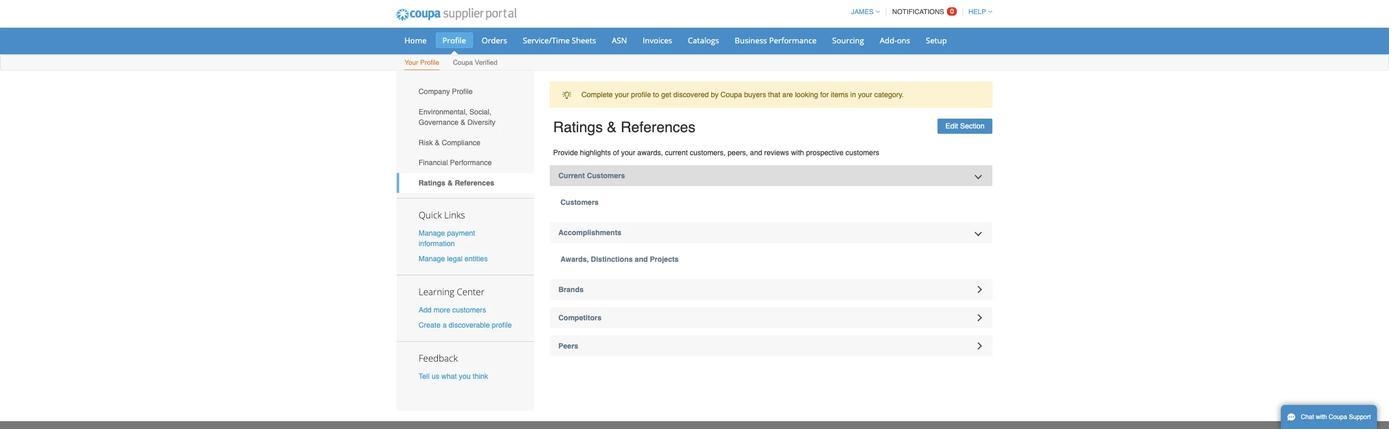 Task type: vqa. For each thing, say whether or not it's contained in the screenshot.
Burton
no



Task type: describe. For each thing, give the bounding box(es) containing it.
1 vertical spatial customers
[[453, 306, 486, 314]]

1 horizontal spatial ratings & references
[[553, 119, 696, 136]]

0 horizontal spatial and
[[635, 255, 648, 264]]

think
[[473, 372, 488, 381]]

environmental, social, governance & diversity
[[419, 108, 496, 127]]

complete your profile to get discovered by coupa buyers that are looking for items in your category. alert
[[550, 82, 993, 108]]

0 vertical spatial profile
[[443, 35, 466, 45]]

home
[[405, 35, 427, 45]]

distinctions
[[591, 255, 633, 264]]

create
[[419, 321, 441, 330]]

orders
[[482, 35, 507, 45]]

add-
[[880, 35, 897, 45]]

current customers heading
[[550, 165, 993, 186]]

for
[[821, 91, 829, 99]]

category.
[[875, 91, 904, 99]]

company profile
[[419, 87, 473, 96]]

environmental, social, governance & diversity link
[[397, 102, 534, 132]]

complete
[[582, 91, 613, 99]]

manage legal entities link
[[419, 255, 488, 263]]

brands
[[559, 285, 584, 294]]

prospective
[[806, 148, 844, 157]]

highlights
[[580, 148, 611, 157]]

& right risk
[[435, 138, 440, 147]]

setup link
[[920, 32, 954, 48]]

edit section link
[[938, 119, 993, 134]]

chat with coupa support
[[1301, 414, 1372, 421]]

accomplishments button
[[550, 222, 993, 243]]

chat with coupa support button
[[1281, 405, 1378, 429]]

social,
[[470, 108, 492, 116]]

0 horizontal spatial ratings & references
[[419, 179, 494, 187]]

navigation containing notifications 0
[[847, 2, 993, 22]]

risk
[[419, 138, 433, 147]]

peers
[[559, 342, 579, 350]]

reviews
[[765, 148, 789, 157]]

company
[[419, 87, 450, 96]]

manage for manage legal entities
[[419, 255, 445, 263]]

current
[[559, 171, 585, 180]]

compliance
[[442, 138, 481, 147]]

help
[[969, 8, 987, 16]]

you
[[459, 372, 471, 381]]

environmental,
[[419, 108, 468, 116]]

coupa inside button
[[1329, 414, 1348, 421]]

more
[[434, 306, 451, 314]]

1 vertical spatial ratings
[[419, 179, 446, 187]]

projects
[[650, 255, 679, 264]]

current customers
[[559, 171, 625, 180]]

brands button
[[550, 279, 993, 300]]

peers heading
[[550, 336, 993, 357]]

brands heading
[[550, 279, 993, 300]]

get
[[661, 91, 672, 99]]

provide
[[553, 148, 578, 157]]

0 horizontal spatial profile
[[492, 321, 512, 330]]

edit section
[[946, 122, 985, 130]]

manage payment information link
[[419, 229, 475, 248]]

& inside environmental, social, governance & diversity
[[461, 118, 466, 127]]

tell us what you think button
[[419, 371, 488, 382]]

notifications
[[893, 8, 945, 16]]

coupa supplier portal image
[[389, 2, 524, 28]]

governance
[[419, 118, 459, 127]]

asn link
[[605, 32, 634, 48]]

setup
[[926, 35, 947, 45]]

payment
[[447, 229, 475, 237]]

verified
[[475, 59, 498, 66]]

home link
[[398, 32, 434, 48]]

financial performance
[[419, 159, 492, 167]]

entities
[[465, 255, 488, 263]]

items
[[831, 91, 849, 99]]

add more customers link
[[419, 306, 486, 314]]

edit
[[946, 122, 959, 130]]

profile for company profile
[[452, 87, 473, 96]]

provide highlights of your awards, current customers, peers, and reviews with prospective customers
[[553, 148, 880, 157]]

accomplishments
[[559, 228, 622, 237]]

current
[[665, 148, 688, 157]]

feedback
[[419, 352, 458, 365]]

help link
[[964, 8, 993, 16]]

add more customers
[[419, 306, 486, 314]]

business
[[735, 35, 767, 45]]

profile link
[[436, 32, 473, 48]]

quick
[[419, 208, 442, 221]]

information
[[419, 239, 455, 248]]

profile inside complete your profile to get discovered by coupa buyers that are looking for items in your category. alert
[[631, 91, 651, 99]]

service/time sheets
[[523, 35, 596, 45]]

0 vertical spatial and
[[750, 148, 763, 157]]

learning
[[419, 285, 455, 298]]

invoices link
[[636, 32, 679, 48]]

us
[[432, 372, 440, 381]]

competitors button
[[550, 307, 993, 328]]

current customers button
[[550, 165, 993, 186]]

accomplishments heading
[[550, 222, 993, 243]]

profile for your profile
[[420, 59, 440, 66]]

a
[[443, 321, 447, 330]]

sourcing link
[[826, 32, 871, 48]]

create a discoverable profile link
[[419, 321, 512, 330]]

performance for business performance
[[769, 35, 817, 45]]

learning center
[[419, 285, 485, 298]]

complete your profile to get discovered by coupa buyers that are looking for items in your category.
[[582, 91, 904, 99]]

0 horizontal spatial references
[[455, 179, 494, 187]]



Task type: locate. For each thing, give the bounding box(es) containing it.
2 vertical spatial profile
[[452, 87, 473, 96]]

1 vertical spatial ratings & references
[[419, 179, 494, 187]]

profile right your
[[420, 59, 440, 66]]

&
[[461, 118, 466, 127], [607, 119, 617, 136], [435, 138, 440, 147], [448, 179, 453, 187]]

0 vertical spatial customers
[[846, 148, 880, 157]]

profile down coupa supplier portal image
[[443, 35, 466, 45]]

quick links
[[419, 208, 465, 221]]

manage inside "manage payment information"
[[419, 229, 445, 237]]

1 vertical spatial coupa
[[721, 91, 742, 99]]

invoices
[[643, 35, 673, 45]]

1 vertical spatial with
[[1316, 414, 1328, 421]]

& down financial performance
[[448, 179, 453, 187]]

0 horizontal spatial ratings
[[419, 179, 446, 187]]

catalogs link
[[681, 32, 726, 48]]

coupa left support
[[1329, 414, 1348, 421]]

financial
[[419, 159, 448, 167]]

ratings & references down financial performance
[[419, 179, 494, 187]]

support
[[1350, 414, 1372, 421]]

performance for financial performance
[[450, 159, 492, 167]]

ratings & references up of at left
[[553, 119, 696, 136]]

2 horizontal spatial coupa
[[1329, 414, 1348, 421]]

1 vertical spatial performance
[[450, 159, 492, 167]]

1 horizontal spatial with
[[1316, 414, 1328, 421]]

1 horizontal spatial customers
[[846, 148, 880, 157]]

buyers
[[745, 91, 766, 99]]

customers up the discoverable
[[453, 306, 486, 314]]

your profile
[[405, 59, 440, 66]]

legal
[[447, 255, 463, 263]]

sourcing
[[833, 35, 865, 45]]

2 manage from the top
[[419, 255, 445, 263]]

center
[[457, 285, 485, 298]]

competitors
[[559, 314, 602, 322]]

2 vertical spatial coupa
[[1329, 414, 1348, 421]]

& left diversity
[[461, 118, 466, 127]]

that
[[769, 91, 781, 99]]

ratings down financial
[[419, 179, 446, 187]]

1 vertical spatial and
[[635, 255, 648, 264]]

1 manage from the top
[[419, 229, 445, 237]]

0 horizontal spatial with
[[791, 148, 804, 157]]

profile
[[443, 35, 466, 45], [420, 59, 440, 66], [452, 87, 473, 96]]

0 horizontal spatial customers
[[453, 306, 486, 314]]

coupa verified
[[453, 59, 498, 66]]

1 horizontal spatial performance
[[769, 35, 817, 45]]

coupa inside alert
[[721, 91, 742, 99]]

customers
[[846, 148, 880, 157], [453, 306, 486, 314]]

your right complete
[[615, 91, 629, 99]]

and left projects
[[635, 255, 648, 264]]

james
[[851, 8, 874, 16]]

and right peers,
[[750, 148, 763, 157]]

your right of at left
[[621, 148, 636, 157]]

with inside button
[[1316, 414, 1328, 421]]

ratings & references
[[553, 119, 696, 136], [419, 179, 494, 187]]

competitors heading
[[550, 307, 993, 328]]

ratings
[[553, 119, 603, 136], [419, 179, 446, 187]]

sheets
[[572, 35, 596, 45]]

customers right prospective
[[846, 148, 880, 157]]

by
[[711, 91, 719, 99]]

1 vertical spatial profile
[[492, 321, 512, 330]]

customers down of at left
[[587, 171, 625, 180]]

1 horizontal spatial profile
[[631, 91, 651, 99]]

0 vertical spatial ratings & references
[[553, 119, 696, 136]]

manage for manage payment information
[[419, 229, 445, 237]]

customers inside dropdown button
[[587, 171, 625, 180]]

0 vertical spatial profile
[[631, 91, 651, 99]]

manage down "information"
[[419, 255, 445, 263]]

ratings up provide
[[553, 119, 603, 136]]

add-ons
[[880, 35, 911, 45]]

profile left to on the top left
[[631, 91, 651, 99]]

in
[[851, 91, 856, 99]]

diversity
[[468, 118, 496, 127]]

1 horizontal spatial references
[[621, 119, 696, 136]]

customers,
[[690, 148, 726, 157]]

1 vertical spatial customers
[[561, 198, 599, 207]]

links
[[444, 208, 465, 221]]

0 vertical spatial performance
[[769, 35, 817, 45]]

company profile link
[[397, 82, 534, 102]]

add
[[419, 306, 432, 314]]

discoverable
[[449, 321, 490, 330]]

awards,
[[561, 255, 589, 264]]

0 vertical spatial coupa
[[453, 59, 473, 66]]

manage up "information"
[[419, 229, 445, 237]]

peers button
[[550, 336, 993, 357]]

1 vertical spatial profile
[[420, 59, 440, 66]]

performance right business
[[769, 35, 817, 45]]

tell
[[419, 372, 430, 381]]

1 vertical spatial references
[[455, 179, 494, 187]]

chat
[[1301, 414, 1315, 421]]

0 vertical spatial manage
[[419, 229, 445, 237]]

& up of at left
[[607, 119, 617, 136]]

0 vertical spatial ratings
[[553, 119, 603, 136]]

awards,
[[638, 148, 663, 157]]

coupa right by
[[721, 91, 742, 99]]

profile up environmental, social, governance & diversity link
[[452, 87, 473, 96]]

awards, distinctions and projects
[[561, 255, 679, 264]]

0 vertical spatial references
[[621, 119, 696, 136]]

manage payment information
[[419, 229, 475, 248]]

create a discoverable profile
[[419, 321, 512, 330]]

service/time sheets link
[[516, 32, 603, 48]]

your right the in
[[858, 91, 873, 99]]

risk & compliance
[[419, 138, 481, 147]]

section
[[961, 122, 985, 130]]

customers down current
[[561, 198, 599, 207]]

your profile link
[[404, 56, 440, 70]]

with right reviews
[[791, 148, 804, 157]]

are
[[783, 91, 793, 99]]

discovered
[[674, 91, 709, 99]]

manage legal entities
[[419, 255, 488, 263]]

peers,
[[728, 148, 748, 157]]

to
[[653, 91, 659, 99]]

financial performance link
[[397, 153, 534, 173]]

asn
[[612, 35, 627, 45]]

0 vertical spatial with
[[791, 148, 804, 157]]

looking
[[795, 91, 819, 99]]

1 horizontal spatial ratings
[[553, 119, 603, 136]]

0 vertical spatial customers
[[587, 171, 625, 180]]

add-ons link
[[873, 32, 917, 48]]

your
[[615, 91, 629, 99], [858, 91, 873, 99], [621, 148, 636, 157]]

1 horizontal spatial coupa
[[721, 91, 742, 99]]

navigation
[[847, 2, 993, 22]]

performance
[[769, 35, 817, 45], [450, 159, 492, 167]]

references down financial performance link
[[455, 179, 494, 187]]

business performance link
[[728, 32, 824, 48]]

coupa
[[453, 59, 473, 66], [721, 91, 742, 99], [1329, 414, 1348, 421]]

references up awards,
[[621, 119, 696, 136]]

0 horizontal spatial performance
[[450, 159, 492, 167]]

performance down risk & compliance link
[[450, 159, 492, 167]]

ratings & references link
[[397, 173, 534, 193]]

0 horizontal spatial coupa
[[453, 59, 473, 66]]

tell us what you think
[[419, 372, 488, 381]]

of
[[613, 148, 619, 157]]

profile right the discoverable
[[492, 321, 512, 330]]

1 vertical spatial manage
[[419, 255, 445, 263]]

with right chat
[[1316, 414, 1328, 421]]

your
[[405, 59, 418, 66]]

1 horizontal spatial and
[[750, 148, 763, 157]]

orders link
[[475, 32, 514, 48]]

coupa left "verified" in the top of the page
[[453, 59, 473, 66]]

coupa verified link
[[453, 56, 498, 70]]



